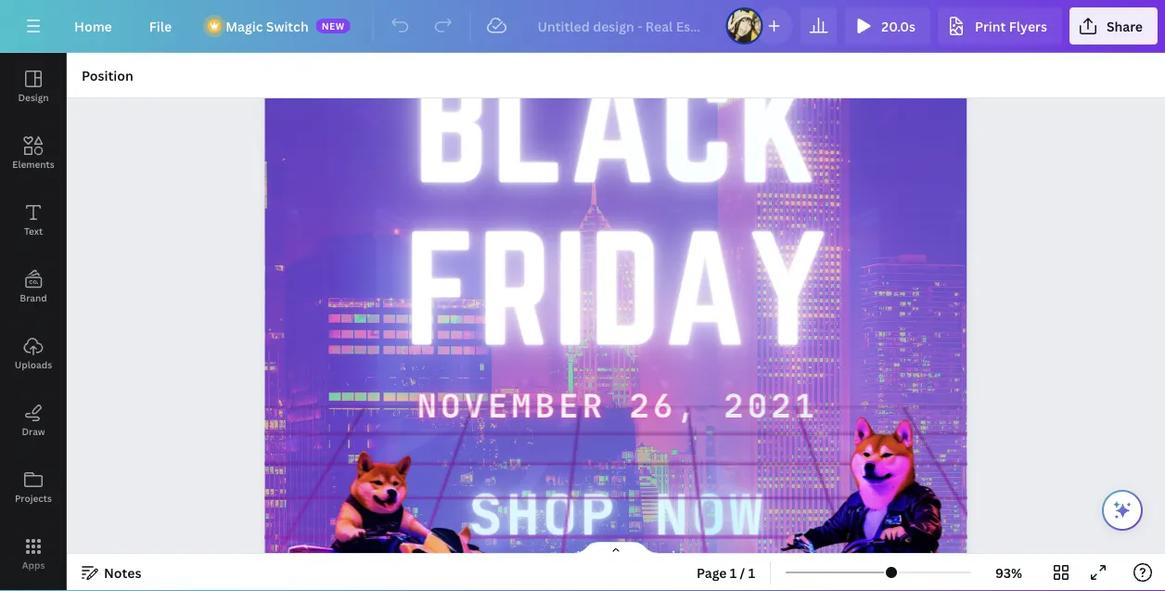 Task type: locate. For each thing, give the bounding box(es) containing it.
new
[[322, 19, 345, 32]]

design
[[18, 91, 49, 103]]

print flyers button
[[938, 7, 1062, 45]]

0 horizontal spatial 1
[[730, 564, 737, 581]]

share button
[[1070, 7, 1158, 45]]

home link
[[59, 7, 127, 45]]

www.reallygreatsite.com
[[481, 548, 753, 569]]

1
[[730, 564, 737, 581], [748, 564, 755, 581]]

november 26, 2021
[[417, 386, 819, 426]]

Design title text field
[[523, 7, 719, 45]]

main menu bar
[[0, 0, 1165, 53]]

design button
[[0, 53, 67, 120]]

2021
[[724, 386, 819, 426]]

share
[[1107, 17, 1143, 35]]

magic
[[226, 17, 263, 35]]

canva assistant image
[[1112, 499, 1134, 521]]

notes button
[[74, 558, 149, 587]]

93% button
[[979, 558, 1039, 587]]

draw button
[[0, 387, 67, 454]]

brand button
[[0, 253, 67, 320]]

93%
[[996, 564, 1022, 581]]

1 1 from the left
[[730, 564, 737, 581]]

/
[[740, 564, 745, 581]]

black
[[414, 33, 821, 213]]

apps button
[[0, 521, 67, 587]]

1 left /
[[730, 564, 737, 581]]

file
[[149, 17, 172, 35]]

uploads button
[[0, 320, 67, 387]]

20.0s
[[882, 17, 916, 35]]

shop
[[469, 481, 618, 549]]

brand
[[20, 291, 47, 304]]

1 right /
[[748, 564, 755, 581]]

text
[[24, 225, 43, 237]]

position button
[[74, 60, 141, 90]]

1 horizontal spatial 1
[[748, 564, 755, 581]]



Task type: describe. For each thing, give the bounding box(es) containing it.
elements
[[12, 158, 54, 170]]

26,
[[630, 386, 701, 426]]

projects button
[[0, 454, 67, 521]]

apps
[[22, 559, 45, 571]]

show pages image
[[572, 541, 661, 556]]

print flyers
[[975, 17, 1047, 35]]

20.0s button
[[845, 7, 931, 45]]

file button
[[134, 7, 187, 45]]

print
[[975, 17, 1006, 35]]

uploads
[[15, 358, 52, 371]]

side panel tab list
[[0, 53, 67, 591]]

projects
[[15, 492, 52, 504]]

switch
[[266, 17, 309, 35]]

november
[[417, 386, 606, 426]]

position
[[82, 66, 133, 84]]

page
[[697, 564, 727, 581]]

friday
[[405, 204, 830, 374]]

now
[[655, 481, 767, 549]]

shop now
[[469, 481, 767, 549]]

2 1 from the left
[[748, 564, 755, 581]]

magic switch
[[226, 17, 309, 35]]

notes
[[104, 564, 141, 581]]

page 1 / 1
[[697, 564, 755, 581]]

home
[[74, 17, 112, 35]]

flyers
[[1009, 17, 1047, 35]]

text button
[[0, 187, 67, 253]]

draw
[[22, 425, 45, 437]]

elements button
[[0, 120, 67, 187]]



Task type: vqa. For each thing, say whether or not it's contained in the screenshot.
shop now
yes



